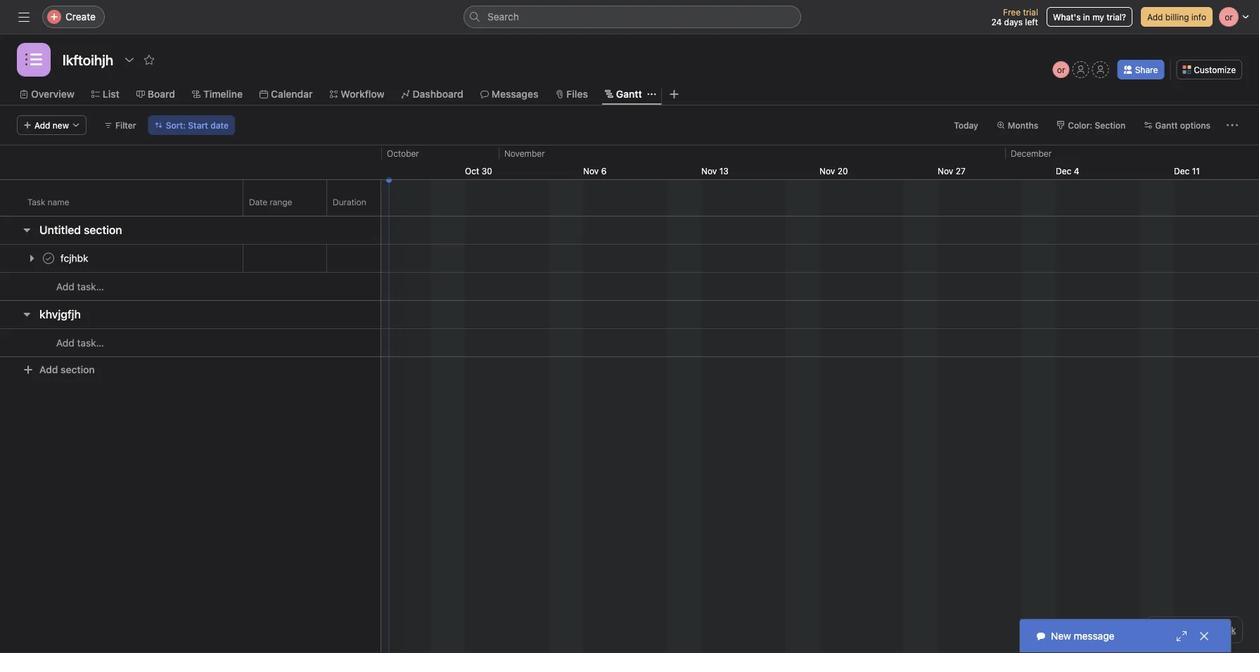 Task type: locate. For each thing, give the bounding box(es) containing it.
expand sidebar image
[[18, 11, 30, 23]]

task… for second add task… button from the bottom
[[77, 281, 104, 293]]

task… up add task image on the left of page
[[77, 281, 104, 293]]

nov
[[583, 166, 599, 176], [702, 166, 717, 176], [820, 166, 836, 176], [938, 166, 954, 176]]

nov 27
[[938, 166, 966, 176]]

free
[[1004, 7, 1021, 17]]

what's in my trial? button
[[1047, 7, 1133, 27]]

0 vertical spatial add task… row
[[0, 272, 381, 301]]

add up khvjgfjh button
[[56, 281, 74, 293]]

add task… for second add task… button from the bottom
[[56, 281, 104, 293]]

0 vertical spatial section
[[84, 223, 122, 237]]

0 horizontal spatial gantt
[[616, 88, 642, 100]]

list image
[[25, 51, 42, 68]]

free trial 24 days left
[[992, 7, 1039, 27]]

color: section
[[1068, 120, 1126, 130]]

1 vertical spatial gantt
[[1156, 120, 1178, 130]]

1 horizontal spatial gantt
[[1156, 120, 1178, 130]]

add task… button down fcjhbk 'text field'
[[39, 279, 104, 295]]

add task… button
[[39, 279, 104, 295], [39, 336, 104, 351]]

2 nov from the left
[[702, 166, 717, 176]]

0 vertical spatial add task…
[[56, 281, 104, 293]]

collapse task list for this section image
[[21, 309, 32, 320]]

task…
[[77, 281, 104, 293], [77, 337, 104, 349]]

files link
[[556, 87, 588, 102]]

4
[[1074, 166, 1080, 176]]

30
[[482, 166, 493, 176]]

task… for 1st add task… button from the bottom
[[77, 337, 104, 349]]

task name
[[27, 197, 69, 207]]

2 dec from the left
[[1175, 166, 1190, 176]]

filter
[[115, 120, 136, 130]]

6
[[601, 166, 607, 176]]

1 dec from the left
[[1056, 166, 1072, 176]]

nov 6
[[583, 166, 607, 176]]

gantt for gantt options
[[1156, 120, 1178, 130]]

24
[[992, 17, 1002, 27]]

nov left 20
[[820, 166, 836, 176]]

list
[[103, 88, 120, 100]]

collapse task list for this section image
[[21, 225, 32, 236]]

section for add section
[[61, 364, 95, 376]]

add new button
[[17, 115, 87, 135]]

section for untitled section
[[84, 223, 122, 237]]

1 nov from the left
[[583, 166, 599, 176]]

add for second add task… button from the bottom
[[56, 281, 74, 293]]

1 vertical spatial add task… button
[[39, 336, 104, 351]]

nov left the 13
[[702, 166, 717, 176]]

gantt left options
[[1156, 120, 1178, 130]]

left
[[1026, 17, 1039, 27]]

dashboard link
[[402, 87, 464, 102]]

1 vertical spatial section
[[61, 364, 95, 376]]

add left new
[[34, 120, 50, 130]]

1 horizontal spatial dec
[[1175, 166, 1190, 176]]

dec left the "11"
[[1175, 166, 1190, 176]]

nov left 27
[[938, 166, 954, 176]]

completed image
[[40, 250, 57, 267]]

add left billing at top
[[1148, 12, 1164, 22]]

timeline
[[203, 88, 243, 100]]

section down add task image on the left of page
[[61, 364, 95, 376]]

today
[[954, 120, 979, 130]]

1 vertical spatial task…
[[77, 337, 104, 349]]

expand new message image
[[1177, 631, 1188, 643]]

add section button
[[17, 358, 100, 383]]

add
[[1148, 12, 1164, 22], [34, 120, 50, 130], [56, 281, 74, 293], [56, 337, 74, 349], [39, 364, 58, 376]]

add to starred image
[[144, 54, 155, 65]]

add task… up add section
[[56, 337, 104, 349]]

today button
[[948, 115, 985, 135]]

add task… down fcjhbk 'text field'
[[56, 281, 104, 293]]

workflow link
[[330, 87, 385, 102]]

fcjhbk text field
[[58, 252, 93, 266]]

sort: start date
[[166, 120, 229, 130]]

dec
[[1056, 166, 1072, 176], [1175, 166, 1190, 176]]

oct 30
[[465, 166, 493, 176]]

date
[[211, 120, 229, 130]]

what's
[[1054, 12, 1081, 22]]

untitled
[[39, 223, 81, 237]]

section up fcjhbk cell
[[84, 223, 122, 237]]

share button
[[1118, 60, 1165, 80]]

calendar link
[[260, 87, 313, 102]]

date
[[249, 197, 268, 207]]

0 vertical spatial gantt
[[616, 88, 642, 100]]

dec inside 'december dec 4'
[[1056, 166, 1072, 176]]

dec left 4
[[1056, 166, 1072, 176]]

sort: start date button
[[148, 115, 235, 135]]

0 vertical spatial task…
[[77, 281, 104, 293]]

1 add task… from the top
[[56, 281, 104, 293]]

november
[[505, 149, 545, 158]]

expand subtask list for the task fcjhbk image
[[26, 253, 37, 264]]

send feedback link
[[1177, 624, 1237, 637]]

trial
[[1024, 7, 1039, 17]]

options
[[1181, 120, 1211, 130]]

add task… button up add section
[[39, 336, 104, 351]]

add up add section
[[56, 337, 74, 349]]

october
[[387, 149, 419, 158]]

gantt
[[616, 88, 642, 100], [1156, 120, 1178, 130]]

1 add task… row from the top
[[0, 272, 381, 301]]

color:
[[1068, 120, 1093, 130]]

add task…
[[56, 281, 104, 293], [56, 337, 104, 349]]

nov left 6
[[583, 166, 599, 176]]

None text field
[[59, 47, 117, 72]]

0 horizontal spatial dec
[[1056, 166, 1072, 176]]

nov 13
[[702, 166, 729, 176]]

3 nov from the left
[[820, 166, 836, 176]]

new send feedback
[[1153, 626, 1237, 636]]

1 task… from the top
[[77, 281, 104, 293]]

section
[[84, 223, 122, 237], [61, 364, 95, 376]]

gantt inside gantt options button
[[1156, 120, 1178, 130]]

untitled section button
[[39, 217, 122, 243]]

2 task… from the top
[[77, 337, 104, 349]]

tab actions image
[[648, 90, 656, 99]]

list link
[[91, 87, 120, 102]]

1 vertical spatial add task… row
[[0, 329, 381, 358]]

2 add task… button from the top
[[39, 336, 104, 351]]

fcjhbk cell
[[0, 244, 244, 273]]

20
[[838, 166, 848, 176]]

files
[[567, 88, 588, 100]]

gantt for gantt
[[616, 88, 642, 100]]

add task… row
[[0, 272, 381, 301], [0, 329, 381, 358]]

None text field
[[327, 246, 439, 271]]

0 vertical spatial add task… button
[[39, 279, 104, 295]]

or button
[[1053, 61, 1070, 78]]

start
[[188, 120, 208, 130]]

dashboard
[[413, 88, 464, 100]]

months button
[[991, 115, 1045, 135]]

december
[[1011, 149, 1052, 158]]

1 vertical spatial add task…
[[56, 337, 104, 349]]

4 nov from the left
[[938, 166, 954, 176]]

duration
[[333, 197, 366, 207]]

add billing info button
[[1142, 7, 1213, 27]]

2 add task… from the top
[[56, 337, 104, 349]]

gantt left tab actions icon
[[616, 88, 642, 100]]

task… down add task image on the left of page
[[77, 337, 104, 349]]

2 add task… row from the top
[[0, 329, 381, 358]]

dec 11
[[1175, 166, 1201, 176]]

gantt inside gantt 'link'
[[616, 88, 642, 100]]



Task type: describe. For each thing, give the bounding box(es) containing it.
search
[[488, 11, 519, 23]]

months
[[1008, 120, 1039, 130]]

what's in my trial?
[[1054, 12, 1127, 22]]

board link
[[136, 87, 175, 102]]

calendar
[[271, 88, 313, 100]]

info
[[1192, 12, 1207, 22]]

new message
[[1051, 631, 1115, 643]]

messages
[[492, 88, 539, 100]]

gantt options
[[1156, 120, 1211, 130]]

add billing info
[[1148, 12, 1207, 22]]

send
[[1177, 626, 1197, 636]]

Completed checkbox
[[40, 250, 57, 267]]

oct
[[465, 166, 480, 176]]

in
[[1084, 12, 1091, 22]]

sort:
[[166, 120, 186, 130]]

messages link
[[481, 87, 539, 102]]

27
[[956, 166, 966, 176]]

color: section button
[[1051, 115, 1133, 135]]

customize
[[1195, 65, 1237, 75]]

more actions image
[[1227, 120, 1239, 131]]

add task image
[[88, 309, 99, 320]]

feedback
[[1200, 626, 1237, 636]]

date range
[[249, 197, 292, 207]]

filter button
[[98, 115, 143, 135]]

create button
[[42, 6, 105, 28]]

my
[[1093, 12, 1105, 22]]

add for 1st add task… button from the bottom
[[56, 337, 74, 349]]

board
[[148, 88, 175, 100]]

range
[[270, 197, 292, 207]]

task
[[27, 197, 45, 207]]

new
[[53, 120, 69, 130]]

show options image
[[124, 54, 135, 65]]

add down khvjgfjh button
[[39, 364, 58, 376]]

nov 20
[[820, 166, 848, 176]]

billing
[[1166, 12, 1190, 22]]

add for add billing info button
[[1148, 12, 1164, 22]]

overview link
[[20, 87, 74, 102]]

gantt options button
[[1138, 115, 1218, 135]]

new
[[1153, 626, 1171, 636]]

add inside dropdown button
[[34, 120, 50, 130]]

khvjgfjh button
[[39, 302, 81, 327]]

nov for nov 13
[[702, 166, 717, 176]]

overview
[[31, 88, 74, 100]]

search list box
[[464, 6, 802, 28]]

add section
[[39, 364, 95, 376]]

add task… for 1st add task… button from the bottom
[[56, 337, 104, 349]]

timeline link
[[192, 87, 243, 102]]

nov for nov 27
[[938, 166, 954, 176]]

create
[[65, 11, 96, 23]]

add new
[[34, 120, 69, 130]]

close image
[[1199, 631, 1211, 643]]

share
[[1136, 65, 1159, 75]]

13
[[720, 166, 729, 176]]

gantt link
[[605, 87, 642, 102]]

1 add task… button from the top
[[39, 279, 104, 295]]

khvjgfjh
[[39, 308, 81, 321]]

name
[[48, 197, 69, 207]]

nov for nov 20
[[820, 166, 836, 176]]

days
[[1005, 17, 1023, 27]]

search button
[[464, 6, 802, 28]]

december dec 4
[[1011, 149, 1080, 176]]

section
[[1095, 120, 1126, 130]]

or
[[1058, 65, 1066, 75]]

trial?
[[1107, 12, 1127, 22]]

workflow
[[341, 88, 385, 100]]

untitled section
[[39, 223, 122, 237]]

nov for nov 6
[[583, 166, 599, 176]]

add tab image
[[669, 89, 680, 100]]

11
[[1193, 166, 1201, 176]]

customize button
[[1177, 60, 1243, 80]]



Task type: vqa. For each thing, say whether or not it's contained in the screenshot.
Files
yes



